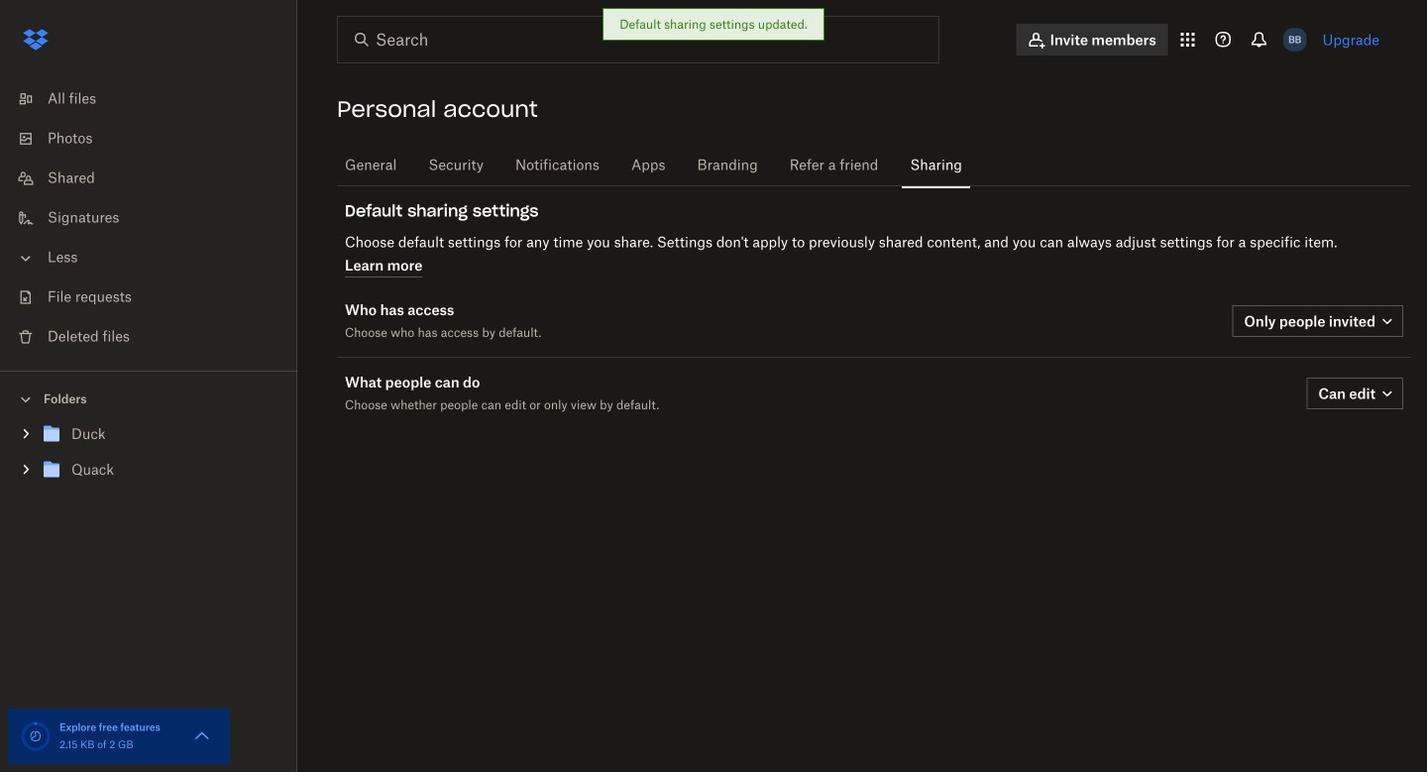 Task type: locate. For each thing, give the bounding box(es) containing it.
list
[[0, 67, 297, 371]]

tab list
[[337, 139, 1412, 189]]

quota usage image
[[20, 721, 52, 752]]

group
[[0, 413, 297, 503]]

Search text field
[[376, 28, 898, 52]]

quota usage progress bar
[[20, 721, 52, 752]]



Task type: vqa. For each thing, say whether or not it's contained in the screenshot.
bottom 'Dropbox'
no



Task type: describe. For each thing, give the bounding box(es) containing it.
less image
[[16, 248, 36, 268]]

dropbox image
[[16, 20, 56, 59]]



